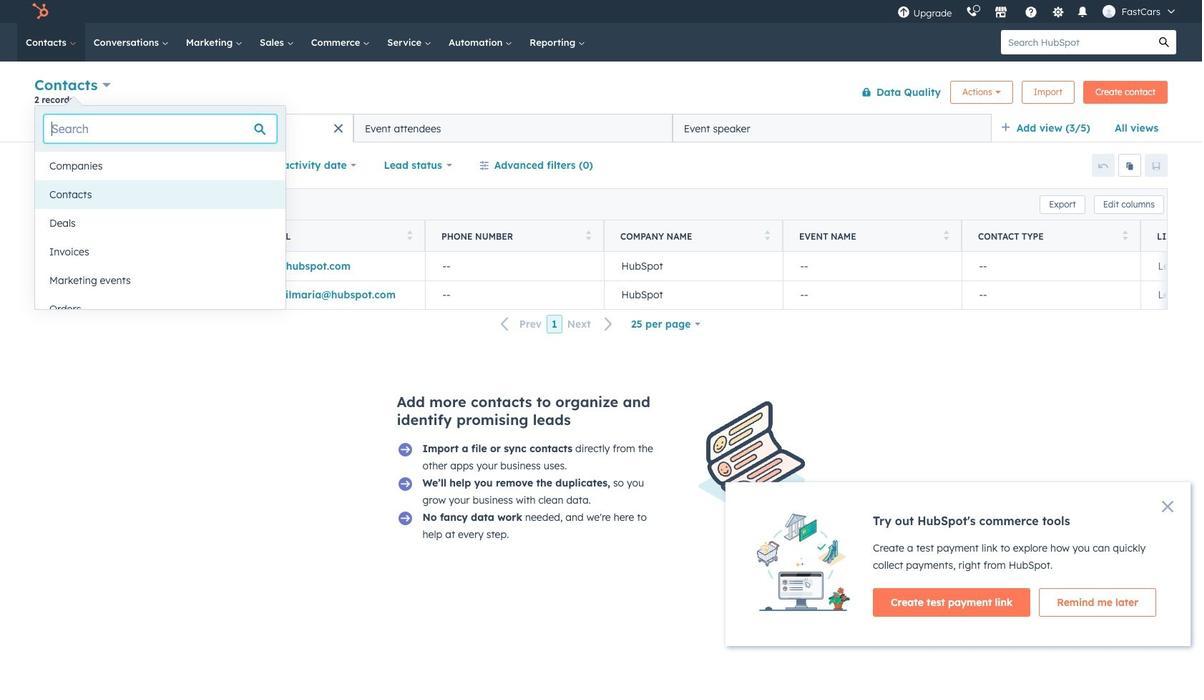 Task type: vqa. For each thing, say whether or not it's contained in the screenshot.
the bottom Create
no



Task type: locate. For each thing, give the bounding box(es) containing it.
2 press to sort. image from the left
[[944, 230, 949, 240]]

marketplaces image
[[995, 6, 1008, 19]]

press to sort. image
[[586, 230, 591, 240], [944, 230, 949, 240]]

2 press to sort. element from the left
[[586, 230, 591, 242]]

pagination navigation
[[492, 315, 622, 334]]

banner
[[34, 73, 1168, 114]]

4 press to sort. element from the left
[[944, 230, 949, 242]]

list box
[[35, 152, 286, 323]]

press to sort. image for 1st press to sort. element from right
[[1122, 230, 1128, 240]]

press to sort. element
[[407, 230, 412, 242], [586, 230, 591, 242], [765, 230, 770, 242], [944, 230, 949, 242], [1122, 230, 1128, 242]]

1 horizontal spatial press to sort. image
[[944, 230, 949, 240]]

press to sort. image
[[407, 230, 412, 240], [765, 230, 770, 240], [1122, 230, 1128, 240]]

1 press to sort. image from the left
[[586, 230, 591, 240]]

2 press to sort. image from the left
[[765, 230, 770, 240]]

christina overa image
[[1103, 5, 1116, 18]]

2 horizontal spatial press to sort. image
[[1122, 230, 1128, 240]]

0 horizontal spatial press to sort. image
[[586, 230, 591, 240]]

press to sort. image for second press to sort. element from right
[[944, 230, 949, 240]]

3 press to sort. image from the left
[[1122, 230, 1128, 240]]

1 horizontal spatial press to sort. image
[[765, 230, 770, 240]]

0 horizontal spatial press to sort. image
[[407, 230, 412, 240]]

1 press to sort. image from the left
[[407, 230, 412, 240]]

press to sort. image for 3rd press to sort. element from right
[[765, 230, 770, 240]]

menu
[[891, 0, 1185, 23]]

close image
[[1162, 501, 1174, 512]]



Task type: describe. For each thing, give the bounding box(es) containing it.
5 press to sort. element from the left
[[1122, 230, 1128, 242]]

3 press to sort. element from the left
[[765, 230, 770, 242]]

press to sort. image for first press to sort. element
[[407, 230, 412, 240]]

Search HubSpot search field
[[1001, 30, 1152, 54]]

Search search field
[[44, 114, 277, 143]]

1 press to sort. element from the left
[[407, 230, 412, 242]]

press to sort. image for second press to sort. element from the left
[[586, 230, 591, 240]]

Search name, phone, email addresses, or company search field
[[38, 191, 212, 217]]



